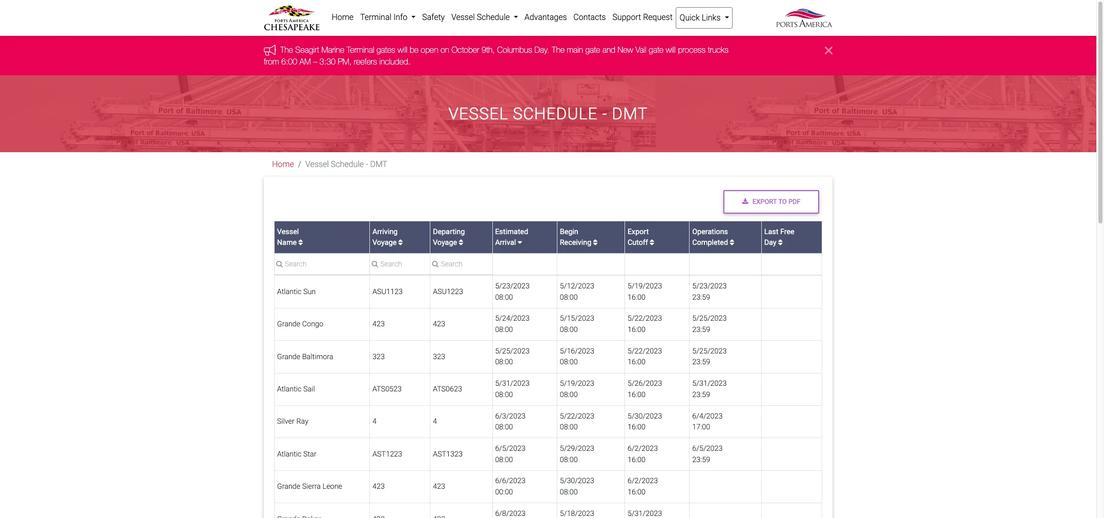 Task type: describe. For each thing, give the bounding box(es) containing it.
links
[[702, 13, 721, 23]]

seagirt
[[295, 45, 319, 55]]

vessel name
[[277, 227, 299, 247]]

support request
[[613, 12, 673, 22]]

advantages
[[525, 12, 567, 22]]

safety
[[422, 12, 445, 22]]

5/12/2023
[[560, 282, 594, 291]]

6/2/2023 16:00 for 5/30/2023
[[628, 477, 658, 497]]

the seagirt marine terminal gates will be open on october 9th, columbus day. the main gate and new vail gate will process trucks from 6:00 am – 3:30 pm, reefers included. alert
[[0, 36, 1097, 75]]

sierra
[[302, 482, 321, 491]]

6/4/2023
[[692, 412, 723, 421]]

and
[[603, 45, 615, 55]]

5/23/2023 23:59
[[692, 282, 727, 302]]

pdf
[[789, 198, 801, 206]]

08:00 for 5/22/2023 08:00
[[560, 423, 578, 432]]

08:00 for 5/16/2023 08:00
[[560, 358, 578, 367]]

departing voyage
[[433, 227, 465, 247]]

6/8/2023
[[495, 509, 526, 518]]

arrival
[[495, 238, 516, 247]]

request
[[643, 12, 673, 22]]

silver
[[277, 417, 295, 426]]

1 4 from the left
[[373, 417, 377, 426]]

08:00 for 6/3/2023 08:00
[[495, 423, 513, 432]]

6/6/2023
[[495, 477, 526, 485]]

gates
[[377, 45, 395, 55]]

1 will from the left
[[398, 45, 408, 55]]

5/26/2023 16:00
[[628, 379, 662, 399]]

5/22/2023 for 5/15/2023 08:00
[[628, 314, 662, 323]]

5/25/2023 23:59 for 5/15/2023
[[692, 314, 727, 334]]

grande for grande sierra leone
[[277, 482, 300, 491]]

reefers
[[354, 57, 377, 66]]

quick links link
[[676, 7, 733, 29]]

trucks
[[708, 45, 729, 55]]

16:00 for 5/22/2023 08:00
[[628, 423, 646, 432]]

5/22/2023 08:00
[[560, 412, 594, 432]]

2 horizontal spatial schedule
[[513, 104, 598, 123]]

1 gate from the left
[[586, 45, 600, 55]]

contacts
[[574, 12, 606, 22]]

08:00 for 5/24/2023 08:00
[[495, 325, 513, 334]]

terminal info link
[[357, 7, 419, 28]]

baltimora
[[302, 352, 333, 361]]

operations completed
[[692, 227, 728, 247]]

08:00 for 6/5/2023 08:00
[[495, 455, 513, 464]]

asu1123
[[373, 287, 403, 296]]

name
[[277, 238, 297, 247]]

sail
[[303, 385, 315, 394]]

included.
[[379, 57, 411, 66]]

5/25/2023 23:59 for 5/16/2023
[[692, 347, 727, 367]]

operations
[[692, 227, 728, 236]]

grande sierra leone
[[277, 482, 342, 491]]

5/22/2023 for 5/16/2023 08:00
[[628, 347, 662, 356]]

5/16/2023 08:00
[[560, 347, 594, 367]]

6/6/2023 00:00
[[495, 477, 526, 497]]

5/15/2023 08:00
[[560, 314, 594, 334]]

quick links
[[680, 13, 723, 23]]

0 vertical spatial terminal
[[360, 12, 392, 22]]

download image
[[742, 199, 749, 206]]

1 the from the left
[[280, 45, 293, 55]]

423 down "ast1223" at bottom left
[[373, 482, 385, 491]]

16:00 for 5/19/2023 08:00
[[628, 390, 646, 399]]

5/24/2023
[[495, 314, 530, 323]]

5/25/2023 08:00
[[495, 347, 530, 367]]

08:00 for 5/23/2023 08:00
[[495, 293, 513, 302]]

atlantic star
[[277, 450, 317, 459]]

17:00
[[692, 423, 710, 432]]

08:00 for 5/30/2023 08:00
[[560, 488, 578, 497]]

23:59 for 5/12/2023 08:00
[[692, 293, 710, 302]]

2 gate from the left
[[649, 45, 664, 55]]

5/16/2023
[[560, 347, 594, 356]]

atlantic sun
[[277, 287, 316, 296]]

5/19/2023 08:00
[[560, 379, 594, 399]]

5/19/2023 for 08:00
[[560, 379, 594, 388]]

begin receiving
[[560, 227, 592, 247]]

16:00 for 5/30/2023 08:00
[[628, 488, 646, 497]]

process
[[678, 45, 706, 55]]

16:00 for 5/16/2023 08:00
[[628, 358, 646, 367]]

atlantic sail
[[277, 385, 315, 394]]

5/31/2023 08:00
[[495, 379, 530, 399]]

arriving
[[373, 227, 398, 236]]

grande for grande baltimora
[[277, 352, 300, 361]]

info
[[394, 12, 408, 22]]

–
[[313, 57, 317, 66]]

voyage for departing voyage
[[433, 238, 457, 247]]

ast1323
[[433, 450, 463, 459]]

423 down ast1323
[[433, 482, 445, 491]]

october
[[452, 45, 479, 55]]

vessel schedule
[[451, 12, 512, 22]]

0 horizontal spatial dmt
[[370, 159, 387, 169]]

from
[[264, 57, 279, 66]]

3:30
[[320, 57, 336, 66]]

vessel inside vessel schedule link
[[451, 12, 475, 22]]

am
[[300, 57, 311, 66]]

ast1223
[[373, 450, 402, 459]]

2 323 from the left
[[433, 352, 445, 361]]

estimated
[[495, 227, 528, 236]]

safety link
[[419, 7, 448, 28]]

6/2/2023 for 5/29/2023 08:00
[[628, 444, 658, 453]]

6/5/2023 08:00
[[495, 444, 526, 464]]

export for export to pdf
[[753, 198, 777, 206]]

free
[[780, 227, 795, 236]]

departing
[[433, 227, 465, 236]]

2 the from the left
[[552, 45, 565, 55]]

1 horizontal spatial vessel schedule - dmt
[[449, 104, 648, 123]]

atlantic for atlantic star
[[277, 450, 302, 459]]

the seagirt marine terminal gates will be open on october 9th, columbus day. the main gate and new vail gate will process trucks from 6:00 am – 3:30 pm, reefers included.
[[264, 45, 729, 66]]

estimated arrival
[[495, 227, 528, 247]]

grande congo
[[277, 320, 323, 329]]

arriving voyage
[[373, 227, 399, 247]]

grande baltimora
[[277, 352, 333, 361]]

16:00 for 5/15/2023 08:00
[[628, 325, 646, 334]]



Task type: vqa. For each thing, say whether or not it's contained in the screenshot.


Task type: locate. For each thing, give the bounding box(es) containing it.
1 vertical spatial dmt
[[370, 159, 387, 169]]

08:00 up 5/22/2023 08:00
[[560, 390, 578, 399]]

6/5/2023 for 23:59
[[692, 444, 723, 453]]

5/30/2023 for 08:00
[[560, 477, 594, 485]]

1 horizontal spatial 4
[[433, 417, 437, 426]]

grande left baltimora
[[277, 352, 300, 361]]

5/22/2023 16:00 down 5/19/2023 16:00
[[628, 314, 662, 334]]

0 horizontal spatial 5/30/2023
[[560, 477, 594, 485]]

1 6/5/2023 from the left
[[495, 444, 526, 453]]

23:59 inside '5/23/2023 23:59'
[[692, 293, 710, 302]]

1 horizontal spatial home link
[[328, 7, 357, 28]]

323
[[373, 352, 385, 361], [433, 352, 445, 361]]

5/22/2023 down the 5/19/2023 08:00
[[560, 412, 594, 421]]

5/23/2023
[[495, 282, 530, 291], [692, 282, 727, 291]]

1 6/2/2023 16:00 from the top
[[628, 444, 658, 464]]

4 down the ats0523
[[373, 417, 377, 426]]

5/30/2023 down 5/29/2023 08:00
[[560, 477, 594, 485]]

08:00 up 6/3/2023
[[495, 390, 513, 399]]

1 horizontal spatial dmt
[[612, 104, 648, 123]]

marine
[[322, 45, 344, 55]]

2 6/5/2023 from the left
[[692, 444, 723, 453]]

0 horizontal spatial export
[[628, 227, 649, 236]]

ats0523
[[373, 385, 402, 394]]

08:00 inside 5/22/2023 08:00
[[560, 423, 578, 432]]

new
[[618, 45, 633, 55]]

6/5/2023 23:59
[[692, 444, 723, 464]]

the
[[280, 45, 293, 55], [552, 45, 565, 55]]

16:00 inside 5/26/2023 16:00
[[628, 390, 646, 399]]

1 vertical spatial home link
[[272, 159, 294, 169]]

0 vertical spatial 5/22/2023
[[628, 314, 662, 323]]

23:59 inside the '5/31/2023 23:59'
[[692, 390, 710, 399]]

5/23/2023 08:00
[[495, 282, 530, 302]]

23:59 for 5/16/2023 08:00
[[692, 358, 710, 367]]

5/30/2023 down 5/26/2023 16:00
[[628, 412, 662, 421]]

5/25/2023 for 5/16/2023
[[692, 347, 727, 356]]

08:00 inside 5/16/2023 08:00
[[560, 358, 578, 367]]

5/22/2023 16:00 for 5/15/2023
[[628, 314, 662, 334]]

08:00 for 5/12/2023 08:00
[[560, 293, 578, 302]]

1 5/23/2023 from the left
[[495, 282, 530, 291]]

voyage inside departing voyage
[[433, 238, 457, 247]]

terminal left info
[[360, 12, 392, 22]]

0 vertical spatial 5/19/2023
[[628, 282, 662, 291]]

3 grande from the top
[[277, 482, 300, 491]]

08:00 up 5/29/2023
[[560, 423, 578, 432]]

0 vertical spatial export
[[753, 198, 777, 206]]

6/3/2023
[[495, 412, 526, 421]]

1 vertical spatial 6/2/2023
[[628, 477, 658, 485]]

sun
[[303, 287, 316, 296]]

08:00 down 6/3/2023
[[495, 423, 513, 432]]

0 vertical spatial -
[[602, 104, 608, 123]]

08:00 down 5/12/2023
[[560, 293, 578, 302]]

5/18/2023
[[560, 509, 594, 518]]

0 vertical spatial home link
[[328, 7, 357, 28]]

1 vertical spatial 5/22/2023
[[628, 347, 662, 356]]

1 323 from the left
[[373, 352, 385, 361]]

0 horizontal spatial 323
[[373, 352, 385, 361]]

1 vertical spatial 5/30/2023
[[560, 477, 594, 485]]

1 vertical spatial export
[[628, 227, 649, 236]]

5/23/2023 for 08:00
[[495, 282, 530, 291]]

0 vertical spatial grande
[[277, 320, 300, 329]]

5/22/2023 16:00 for 5/16/2023
[[628, 347, 662, 367]]

atlantic
[[277, 287, 302, 296], [277, 385, 302, 394], [277, 450, 302, 459]]

1 6/2/2023 from the top
[[628, 444, 658, 453]]

1 vertical spatial vessel schedule - dmt
[[305, 159, 387, 169]]

on
[[441, 45, 449, 55]]

atlantic for atlantic sail
[[277, 385, 302, 394]]

the seagirt marine terminal gates will be open on october 9th, columbus day. the main gate and new vail gate will process trucks from 6:00 am – 3:30 pm, reefers included. link
[[264, 45, 729, 66]]

2 horizontal spatial 5/31/2023
[[692, 379, 727, 388]]

5/25/2023 up the '5/31/2023 23:59'
[[692, 347, 727, 356]]

5 16:00 from the top
[[628, 423, 646, 432]]

1 vertical spatial terminal
[[347, 45, 374, 55]]

6/2/2023 for 5/30/2023 08:00
[[628, 477, 658, 485]]

0 vertical spatial vessel schedule - dmt
[[449, 104, 648, 123]]

0 horizontal spatial schedule
[[331, 159, 364, 169]]

2 vertical spatial schedule
[[331, 159, 364, 169]]

grande for grande congo
[[277, 320, 300, 329]]

0 vertical spatial 5/25/2023 23:59
[[692, 314, 727, 334]]

1 vertical spatial -
[[366, 159, 368, 169]]

323 up ats0623
[[433, 352, 445, 361]]

23:59
[[692, 293, 710, 302], [692, 325, 710, 334], [692, 358, 710, 367], [692, 390, 710, 399], [692, 455, 710, 464]]

terminal up reefers
[[347, 45, 374, 55]]

ats0623
[[433, 385, 462, 394]]

23:59 for 5/15/2023 08:00
[[692, 325, 710, 334]]

08:00 down 5/16/2023
[[560, 358, 578, 367]]

08:00
[[495, 293, 513, 302], [560, 293, 578, 302], [495, 325, 513, 334], [560, 325, 578, 334], [495, 358, 513, 367], [560, 358, 578, 367], [495, 390, 513, 399], [560, 390, 578, 399], [495, 423, 513, 432], [560, 423, 578, 432], [495, 455, 513, 464], [560, 455, 578, 464], [560, 488, 578, 497]]

1 horizontal spatial -
[[602, 104, 608, 123]]

6 16:00 from the top
[[628, 455, 646, 464]]

1 vertical spatial 6/2/2023 16:00
[[628, 477, 658, 497]]

16:00 for 5/29/2023 08:00
[[628, 455, 646, 464]]

1 vertical spatial 5/19/2023
[[560, 379, 594, 388]]

08:00 down 5/29/2023
[[560, 455, 578, 464]]

9th,
[[482, 45, 495, 55]]

5/23/2023 down completed
[[692, 282, 727, 291]]

export to pdf
[[753, 198, 801, 206]]

4 down ats0623
[[433, 417, 437, 426]]

0 horizontal spatial voyage
[[373, 238, 397, 247]]

23:59 for 5/19/2023 08:00
[[692, 390, 710, 399]]

last free day
[[764, 227, 795, 247]]

0 horizontal spatial 5/31/2023
[[495, 379, 530, 388]]

5/31/2023 for 08:00
[[495, 379, 530, 388]]

5/25/2023 23:59
[[692, 314, 727, 334], [692, 347, 727, 367]]

support
[[613, 12, 641, 22]]

atlantic left sun
[[277, 287, 302, 296]]

5/25/2023 down '5/23/2023 23:59'
[[692, 314, 727, 323]]

08:00 inside the 5/19/2023 08:00
[[560, 390, 578, 399]]

None field
[[275, 259, 370, 275], [370, 259, 430, 275], [431, 259, 492, 275], [275, 259, 370, 275], [370, 259, 430, 275], [431, 259, 492, 275]]

home for leftmost the home 'link'
[[272, 159, 294, 169]]

4 16:00 from the top
[[628, 390, 646, 399]]

6/2/2023 16:00 for 5/29/2023
[[628, 444, 658, 464]]

0 vertical spatial home
[[332, 12, 354, 22]]

5/30/2023 for 16:00
[[628, 412, 662, 421]]

6/5/2023 down 17:00
[[692, 444, 723, 453]]

1 horizontal spatial 323
[[433, 352, 445, 361]]

quick
[[680, 13, 700, 23]]

0 horizontal spatial 5/23/2023
[[495, 282, 530, 291]]

5/23/2023 for 23:59
[[692, 282, 727, 291]]

2 16:00 from the top
[[628, 325, 646, 334]]

5/25/2023 23:59 up the '5/31/2023 23:59'
[[692, 347, 727, 367]]

6:00
[[281, 57, 297, 66]]

2 6/2/2023 16:00 from the top
[[628, 477, 658, 497]]

gate left and on the top
[[586, 45, 600, 55]]

08:00 up 5/18/2023
[[560, 488, 578, 497]]

atlantic left sail
[[277, 385, 302, 394]]

1 16:00 from the top
[[628, 293, 646, 302]]

1 horizontal spatial home
[[332, 12, 354, 22]]

0 vertical spatial 5/30/2023
[[628, 412, 662, 421]]

begin
[[560, 227, 578, 236]]

vessel schedule link
[[448, 7, 521, 28]]

1 vertical spatial atlantic
[[277, 385, 302, 394]]

2 voyage from the left
[[433, 238, 457, 247]]

2 5/23/2023 from the left
[[692, 282, 727, 291]]

0 vertical spatial 6/2/2023
[[628, 444, 658, 453]]

export to pdf link
[[724, 190, 819, 214]]

5/30/2023 08:00
[[560, 477, 594, 497]]

0 vertical spatial dmt
[[612, 104, 648, 123]]

leone
[[323, 482, 342, 491]]

0 vertical spatial 5/22/2023 16:00
[[628, 314, 662, 334]]

5/25/2023 23:59 down '5/23/2023 23:59'
[[692, 314, 727, 334]]

terminal info
[[360, 12, 410, 22]]

23:59 inside "6/5/2023 23:59"
[[692, 455, 710, 464]]

day
[[764, 238, 777, 247]]

5/25/2023
[[692, 314, 727, 323], [495, 347, 530, 356], [692, 347, 727, 356]]

2 5/22/2023 16:00 from the top
[[628, 347, 662, 367]]

08:00 inside 5/31/2023 08:00
[[495, 390, 513, 399]]

support request link
[[609, 7, 676, 28]]

5/31/2023
[[495, 379, 530, 388], [692, 379, 727, 388], [628, 509, 662, 518]]

0 horizontal spatial home link
[[272, 159, 294, 169]]

voyage down departing
[[433, 238, 457, 247]]

home
[[332, 12, 354, 22], [272, 159, 294, 169]]

5/19/2023 down cutoff
[[628, 282, 662, 291]]

08:00 inside 5/29/2023 08:00
[[560, 455, 578, 464]]

will left the be
[[398, 45, 408, 55]]

bullhorn image
[[264, 44, 280, 56]]

5 23:59 from the top
[[692, 455, 710, 464]]

to
[[779, 198, 787, 206]]

08:00 up 6/6/2023
[[495, 455, 513, 464]]

1 voyage from the left
[[373, 238, 397, 247]]

1 atlantic from the top
[[277, 287, 302, 296]]

1 horizontal spatial 5/19/2023
[[628, 282, 662, 291]]

export up cutoff
[[628, 227, 649, 236]]

5/31/2023 23:59
[[692, 379, 727, 399]]

6/4/2023 17:00
[[692, 412, 723, 432]]

congo
[[302, 320, 323, 329]]

0 horizontal spatial home
[[272, 159, 294, 169]]

1 grande from the top
[[277, 320, 300, 329]]

the up 6:00
[[280, 45, 293, 55]]

4
[[373, 417, 377, 426], [433, 417, 437, 426]]

2 vertical spatial grande
[[277, 482, 300, 491]]

1 vertical spatial schedule
[[513, 104, 598, 123]]

will left process
[[666, 45, 676, 55]]

423 down asu1223
[[433, 320, 445, 329]]

3 atlantic from the top
[[277, 450, 302, 459]]

voyage down 'arriving'
[[373, 238, 397, 247]]

1 5/25/2023 23:59 from the top
[[692, 314, 727, 334]]

08:00 down 5/24/2023
[[495, 325, 513, 334]]

2 atlantic from the top
[[277, 385, 302, 394]]

5/19/2023 down 5/16/2023 08:00
[[560, 379, 594, 388]]

1 vertical spatial home
[[272, 159, 294, 169]]

5/25/2023 for 5/15/2023
[[692, 314, 727, 323]]

23:59 for 5/29/2023 08:00
[[692, 455, 710, 464]]

1 horizontal spatial 5/31/2023
[[628, 509, 662, 518]]

08:00 inside 5/12/2023 08:00
[[560, 293, 578, 302]]

silver ray
[[277, 417, 308, 426]]

08:00 for 5/19/2023 08:00
[[560, 390, 578, 399]]

1 horizontal spatial will
[[666, 45, 676, 55]]

08:00 for 5/15/2023 08:00
[[560, 325, 578, 334]]

5/24/2023 08:00
[[495, 314, 530, 334]]

2 grande from the top
[[277, 352, 300, 361]]

5/25/2023 down the 5/24/2023 08:00
[[495, 347, 530, 356]]

home inside 'link'
[[332, 12, 354, 22]]

0 horizontal spatial 4
[[373, 417, 377, 426]]

5/29/2023 08:00
[[560, 444, 594, 464]]

2 will from the left
[[666, 45, 676, 55]]

423 down asu1123
[[373, 320, 385, 329]]

1 horizontal spatial voyage
[[433, 238, 457, 247]]

6/5/2023
[[495, 444, 526, 453], [692, 444, 723, 453]]

08:00 inside 6/3/2023 08:00
[[495, 423, 513, 432]]

08:00 for 5/31/2023 08:00
[[495, 390, 513, 399]]

1 horizontal spatial 5/23/2023
[[692, 282, 727, 291]]

vail
[[636, 45, 647, 55]]

voyage for arriving voyage
[[373, 238, 397, 247]]

2 6/2/2023 from the top
[[628, 477, 658, 485]]

08:00 up 5/31/2023 08:00 at the left
[[495, 358, 513, 367]]

1 horizontal spatial the
[[552, 45, 565, 55]]

0 horizontal spatial gate
[[586, 45, 600, 55]]

1 horizontal spatial 6/5/2023
[[692, 444, 723, 453]]

export inside export to pdf link
[[753, 198, 777, 206]]

0 horizontal spatial will
[[398, 45, 408, 55]]

0 horizontal spatial -
[[366, 159, 368, 169]]

be
[[410, 45, 419, 55]]

08:00 inside 5/25/2023 08:00
[[495, 358, 513, 367]]

7 16:00 from the top
[[628, 488, 646, 497]]

voyage inside "arriving voyage"
[[373, 238, 397, 247]]

advantages link
[[521, 7, 570, 28]]

export for export cutoff
[[628, 227, 649, 236]]

0 horizontal spatial the
[[280, 45, 293, 55]]

2 23:59 from the top
[[692, 325, 710, 334]]

vessel schedule - dmt
[[449, 104, 648, 123], [305, 159, 387, 169]]

asu1223
[[433, 287, 463, 296]]

atlantic left star
[[277, 450, 302, 459]]

3 23:59 from the top
[[692, 358, 710, 367]]

5/22/2023 16:00
[[628, 314, 662, 334], [628, 347, 662, 367]]

08:00 inside 5/30/2023 08:00
[[560, 488, 578, 497]]

5/22/2023 down 5/19/2023 16:00
[[628, 314, 662, 323]]

16:00 for 5/12/2023 08:00
[[628, 293, 646, 302]]

will
[[398, 45, 408, 55], [666, 45, 676, 55]]

00:00
[[495, 488, 513, 497]]

gate right vail
[[649, 45, 664, 55]]

gate
[[586, 45, 600, 55], [649, 45, 664, 55]]

4 23:59 from the top
[[692, 390, 710, 399]]

5/12/2023 08:00
[[560, 282, 594, 302]]

2 vertical spatial atlantic
[[277, 450, 302, 459]]

receiving
[[560, 238, 592, 247]]

1 vertical spatial 5/25/2023 23:59
[[692, 347, 727, 367]]

0 horizontal spatial 6/5/2023
[[495, 444, 526, 453]]

08:00 down 5/15/2023
[[560, 325, 578, 334]]

main
[[567, 45, 583, 55]]

5/22/2023 16:00 up the 5/26/2023
[[628, 347, 662, 367]]

1 horizontal spatial gate
[[649, 45, 664, 55]]

323 up the ats0523
[[373, 352, 385, 361]]

0 vertical spatial 6/2/2023 16:00
[[628, 444, 658, 464]]

cutoff
[[628, 238, 648, 247]]

6/2/2023
[[628, 444, 658, 453], [628, 477, 658, 485]]

grande left congo
[[277, 320, 300, 329]]

5/22/2023 up the 5/26/2023
[[628, 347, 662, 356]]

dmt
[[612, 104, 648, 123], [370, 159, 387, 169]]

0 vertical spatial schedule
[[477, 12, 510, 22]]

1 horizontal spatial schedule
[[477, 12, 510, 22]]

grande left sierra
[[277, 482, 300, 491]]

star
[[303, 450, 317, 459]]

5/19/2023 for 16:00
[[628, 282, 662, 291]]

2 vertical spatial 5/22/2023
[[560, 412, 594, 421]]

5/26/2023
[[628, 379, 662, 388]]

16:00 inside 5/30/2023 16:00
[[628, 423, 646, 432]]

08:00 inside 6/5/2023 08:00
[[495, 455, 513, 464]]

0 horizontal spatial 5/19/2023
[[560, 379, 594, 388]]

5/30/2023 16:00
[[628, 412, 662, 432]]

vessel
[[451, 12, 475, 22], [449, 104, 508, 123], [305, 159, 329, 169], [277, 227, 299, 236]]

0 horizontal spatial vessel schedule - dmt
[[305, 159, 387, 169]]

day.
[[535, 45, 550, 55]]

1 vertical spatial 5/22/2023 16:00
[[628, 347, 662, 367]]

16:00 inside 5/19/2023 16:00
[[628, 293, 646, 302]]

08:00 up 5/24/2023
[[495, 293, 513, 302]]

completed
[[692, 238, 728, 247]]

1 5/22/2023 16:00 from the top
[[628, 314, 662, 334]]

0 vertical spatial atlantic
[[277, 287, 302, 296]]

2 4 from the left
[[433, 417, 437, 426]]

terminal
[[360, 12, 392, 22], [347, 45, 374, 55]]

home link
[[328, 7, 357, 28], [272, 159, 294, 169]]

5/31/2023 for 23:59
[[692, 379, 727, 388]]

08:00 for 5/25/2023 08:00
[[495, 358, 513, 367]]

08:00 for 5/29/2023 08:00
[[560, 455, 578, 464]]

columbus
[[497, 45, 532, 55]]

pm,
[[338, 57, 352, 66]]

export left to
[[753, 198, 777, 206]]

08:00 inside 5/23/2023 08:00
[[495, 293, 513, 302]]

5/23/2023 up 5/24/2023
[[495, 282, 530, 291]]

1 horizontal spatial export
[[753, 198, 777, 206]]

last
[[764, 227, 779, 236]]

6/5/2023 down 6/3/2023 08:00
[[495, 444, 526, 453]]

terminal inside the seagirt marine terminal gates will be open on october 9th, columbus day. the main gate and new vail gate will process trucks from 6:00 am – 3:30 pm, reefers included.
[[347, 45, 374, 55]]

6/5/2023 for 08:00
[[495, 444, 526, 453]]

1 horizontal spatial 5/30/2023
[[628, 412, 662, 421]]

1 23:59 from the top
[[692, 293, 710, 302]]

1 vertical spatial grande
[[277, 352, 300, 361]]

5/29/2023
[[560, 444, 594, 453]]

3 16:00 from the top
[[628, 358, 646, 367]]

08:00 inside the 5/24/2023 08:00
[[495, 325, 513, 334]]

close image
[[825, 44, 833, 57]]

08:00 inside 5/15/2023 08:00
[[560, 325, 578, 334]]

the right "day."
[[552, 45, 565, 55]]

2 5/25/2023 23:59 from the top
[[692, 347, 727, 367]]

atlantic for atlantic sun
[[277, 287, 302, 296]]

home for top the home 'link'
[[332, 12, 354, 22]]



